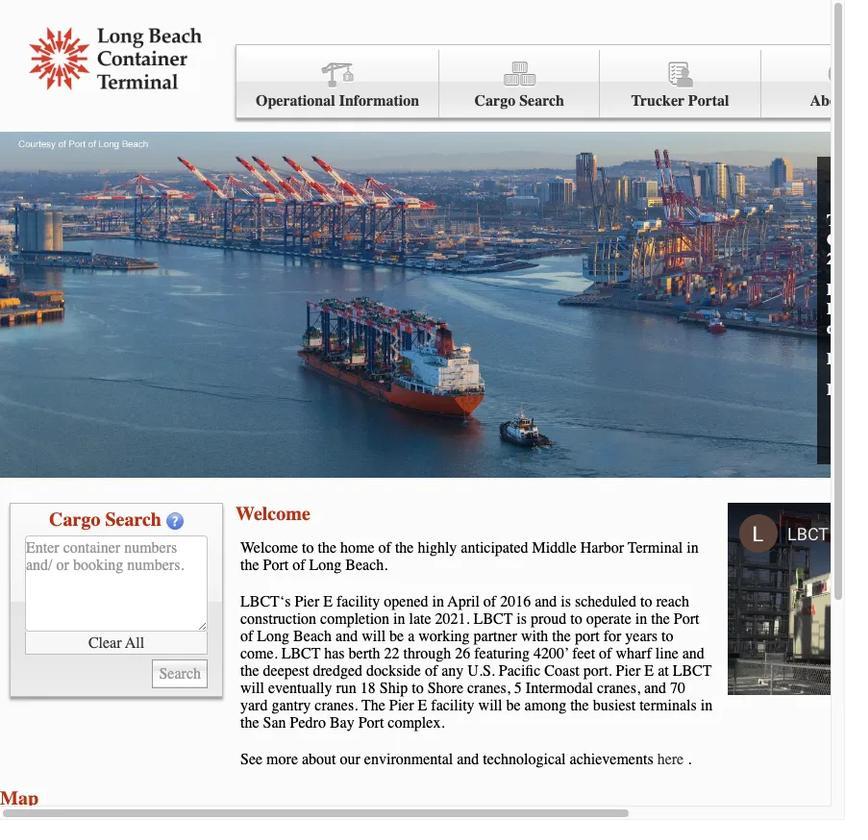 Task type: locate. For each thing, give the bounding box(es) containing it.
0 horizontal spatial search
[[105, 509, 161, 531]]

2 cranes, from the left
[[597, 680, 640, 697]]

in inside welcome to the home of the highly anticipated middle harbor terminal in the port of long beach.
[[687, 539, 699, 557]]

2 vertical spatial e
[[418, 697, 427, 714]]

search
[[519, 92, 564, 110], [105, 509, 161, 531]]

april
[[448, 593, 480, 611]]

to
[[302, 539, 314, 557], [640, 593, 652, 611], [570, 611, 582, 628], [662, 628, 674, 645], [412, 680, 424, 697]]

shore
[[428, 680, 463, 697]]

menu bar containing operational information
[[236, 44, 845, 118]]

2016
[[500, 593, 531, 611]]

in right late
[[432, 593, 444, 611]]

of left 2016 on the right of the page
[[483, 593, 496, 611]]

0 horizontal spatial cranes,
[[467, 680, 510, 697]]

welcome inside welcome to the home of the highly anticipated middle harbor terminal in the port of long beach.
[[240, 539, 298, 557]]

port
[[263, 557, 289, 574], [674, 611, 699, 628], [358, 714, 384, 732]]

0 vertical spatial e
[[323, 593, 333, 611]]

among
[[525, 697, 566, 714]]

facility down beach.
[[336, 593, 380, 611]]

1 vertical spatial search
[[105, 509, 161, 531]]

1 horizontal spatial port
[[358, 714, 384, 732]]

lb
[[827, 380, 845, 399]]

will down come.
[[240, 680, 264, 697]]

long
[[309, 557, 342, 574], [257, 628, 290, 645]]

be
[[389, 628, 404, 645], [506, 697, 521, 714]]

0 vertical spatial search
[[519, 92, 564, 110]]

facility down any
[[431, 697, 475, 714]]

all
[[125, 634, 144, 651]]

is
[[561, 593, 571, 611], [517, 611, 527, 628]]

lbct's
[[240, 593, 291, 611]]

e left the 'at'
[[645, 662, 654, 680]]

harbor
[[580, 539, 624, 557]]

for
[[603, 628, 621, 645]]

lbct
[[474, 611, 513, 628], [281, 645, 321, 662], [673, 662, 712, 680]]

1 horizontal spatial search
[[519, 92, 564, 110]]

information
[[339, 92, 419, 110]]

long inside lbct's pier e facility opened in april of 2016 and is scheduled to reach construction completion in late 2021.  lbct is proud to operate in the port of long beach and will be a working partner with the port for years to come.  lbct has berth 22 through 26 featuring 4200' feet of wharf line and the deepest dredged dockside of any u.s. pacific coast port. pier e at lbct will eventually run 18 ship to shore cranes, 5 intermodal cranes, and 70 yard gantry cranes. the pier e facility will be among the busiest terminals in the san pedro bay port complex.
[[257, 628, 290, 645]]

2 horizontal spatial pier
[[616, 662, 641, 680]]

u.s.
[[468, 662, 495, 680]]

run
[[336, 680, 357, 697]]

cargo search link
[[440, 50, 600, 118]]

beach.
[[345, 557, 388, 574]]

the right "among"
[[570, 697, 589, 714]]

late
[[409, 611, 431, 628]]

cranes, down wharf
[[597, 680, 640, 697]]

bay
[[330, 714, 354, 732]]

will left a
[[362, 628, 386, 645]]

1 vertical spatial long
[[257, 628, 290, 645]]

the left the san at left bottom
[[240, 714, 259, 732]]

see more about our environmental and technological achievements here .
[[240, 751, 691, 768]]

0 vertical spatial long
[[309, 557, 342, 574]]

will left "5"
[[478, 697, 502, 714]]

completion
[[320, 611, 389, 628]]

port up line
[[674, 611, 699, 628]]

2 vertical spatial pier
[[389, 697, 414, 714]]

to right ship on the left bottom
[[412, 680, 424, 697]]

long left beach.
[[309, 557, 342, 574]]

our
[[340, 751, 360, 768]]

the left highly
[[395, 539, 414, 557]]

berth
[[349, 645, 380, 662]]

trucker
[[631, 92, 685, 110]]

welcome
[[236, 503, 310, 525], [240, 539, 298, 557]]

with
[[521, 628, 548, 645]]

operational information link
[[237, 50, 440, 118]]

of
[[378, 539, 391, 557], [292, 557, 305, 574], [483, 593, 496, 611], [240, 628, 253, 645], [599, 645, 612, 662], [425, 662, 438, 680]]

port
[[575, 628, 600, 645]]

26
[[455, 645, 470, 662]]

terminals
[[640, 697, 697, 714]]

2 horizontal spatial lbct
[[673, 662, 712, 680]]

re
[[827, 349, 845, 368]]

and left 70
[[644, 680, 666, 697]]

be left "among"
[[506, 697, 521, 714]]

0 vertical spatial welcome
[[236, 503, 310, 525]]

1 horizontal spatial long
[[309, 557, 342, 574]]

e up beach
[[323, 593, 333, 611]]

in right terminal
[[687, 539, 699, 557]]

yard
[[240, 697, 268, 714]]

and
[[535, 593, 557, 611], [336, 628, 358, 645], [682, 645, 705, 662], [644, 680, 666, 697], [457, 751, 479, 768]]

menu bar
[[236, 44, 845, 118]]

1 vertical spatial cargo
[[49, 509, 100, 531]]

e left shore
[[418, 697, 427, 714]]

come.
[[240, 645, 278, 662]]

in
[[687, 539, 699, 557], [432, 593, 444, 611], [393, 611, 405, 628], [635, 611, 647, 628], [701, 697, 713, 714]]

pier right port.
[[616, 662, 641, 680]]

is left proud in the bottom of the page
[[517, 611, 527, 628]]

1 vertical spatial be
[[506, 697, 521, 714]]

terminal
[[628, 539, 683, 557]]

achievements
[[570, 751, 653, 768]]

port up lbct's
[[263, 557, 289, 574]]

lbct right the 'at'
[[673, 662, 712, 680]]

0 horizontal spatial will
[[240, 680, 264, 697]]

2 horizontal spatial e
[[645, 662, 654, 680]]

1 horizontal spatial cranes,
[[597, 680, 640, 697]]

1 horizontal spatial cargo
[[475, 92, 516, 110]]

of down lbct's
[[240, 628, 253, 645]]

0 horizontal spatial long
[[257, 628, 290, 645]]

in right operate
[[635, 611, 647, 628]]

cargo
[[475, 92, 516, 110], [49, 509, 100, 531]]

th
[[827, 211, 845, 268]]

70
[[670, 680, 686, 697]]

pier up beach
[[295, 593, 319, 611]]

e
[[323, 593, 333, 611], [645, 662, 654, 680], [418, 697, 427, 714]]

0 horizontal spatial pier
[[295, 593, 319, 611]]

san
[[263, 714, 286, 732]]

cranes, left "5"
[[467, 680, 510, 697]]

4200'
[[534, 645, 569, 662]]

scheduled
[[575, 593, 636, 611]]

0 vertical spatial cargo
[[475, 92, 516, 110]]

1 horizontal spatial cargo search
[[475, 92, 564, 110]]

1 vertical spatial welcome
[[240, 539, 298, 557]]

cargo inside cargo search link
[[475, 92, 516, 110]]

to left home
[[302, 539, 314, 557]]

is left scheduled
[[561, 593, 571, 611]]

be left a
[[389, 628, 404, 645]]

0 horizontal spatial port
[[263, 557, 289, 574]]

1 vertical spatial facility
[[431, 697, 475, 714]]

Enter container numbers and/ or booking numbers. text field
[[25, 536, 208, 632]]

1 vertical spatial cargo search
[[49, 509, 161, 531]]

None submit
[[152, 660, 208, 688]]

0 horizontal spatial is
[[517, 611, 527, 628]]

0 horizontal spatial e
[[323, 593, 333, 611]]

port right bay
[[358, 714, 384, 732]]

1 horizontal spatial e
[[418, 697, 427, 714]]

0 vertical spatial cargo search
[[475, 92, 564, 110]]

0 horizontal spatial be
[[389, 628, 404, 645]]

anticipated
[[461, 539, 528, 557]]

welcome for welcome to the home of the highly anticipated middle harbor terminal in the port of long beach.
[[240, 539, 298, 557]]

cargo search
[[475, 92, 564, 110], [49, 509, 161, 531]]

0 vertical spatial port
[[263, 557, 289, 574]]

operational
[[256, 92, 335, 110]]

0 horizontal spatial facility
[[336, 593, 380, 611]]

gantry
[[272, 697, 311, 714]]

2021.
[[435, 611, 470, 628]]

0 horizontal spatial cargo
[[49, 509, 100, 531]]

1 vertical spatial port
[[674, 611, 699, 628]]

long down lbct's
[[257, 628, 290, 645]]

pier right the the at bottom left
[[389, 697, 414, 714]]

to right years on the bottom of page
[[662, 628, 674, 645]]

lbct left has
[[281, 645, 321, 662]]

lbct up featuring
[[474, 611, 513, 628]]

eventually
[[268, 680, 332, 697]]



Task type: vqa. For each thing, say whether or not it's contained in the screenshot.
Re
yes



Task type: describe. For each thing, give the bounding box(es) containing it.
partner
[[474, 628, 517, 645]]

the up line
[[651, 611, 670, 628]]

of up construction
[[292, 557, 305, 574]]

environmental
[[364, 751, 453, 768]]

working
[[418, 628, 470, 645]]

the
[[362, 697, 385, 714]]

any
[[442, 662, 464, 680]]

and right line
[[682, 645, 705, 662]]

of right home
[[378, 539, 391, 557]]

1 horizontal spatial lbct
[[474, 611, 513, 628]]

pacific
[[499, 662, 541, 680]]

port.
[[583, 662, 612, 680]]

to left the reach
[[640, 593, 652, 611]]

reach
[[656, 593, 689, 611]]

1 horizontal spatial facility
[[431, 697, 475, 714]]

complex.
[[388, 714, 445, 732]]

1 horizontal spatial will
[[362, 628, 386, 645]]

of left any
[[425, 662, 438, 680]]

construction
[[240, 611, 316, 628]]

a
[[408, 628, 415, 645]]

22
[[384, 645, 399, 662]]

1 vertical spatial e
[[645, 662, 654, 680]]

technological
[[483, 751, 566, 768]]

portal
[[688, 92, 729, 110]]

clear all
[[88, 634, 144, 651]]

proud
[[531, 611, 567, 628]]

2 horizontal spatial will
[[478, 697, 502, 714]]

in right 70
[[701, 697, 713, 714]]

0 vertical spatial facility
[[336, 593, 380, 611]]

0 horizontal spatial lbct
[[281, 645, 321, 662]]

long inside welcome to the home of the highly anticipated middle harbor terminal in the port of long beach.
[[309, 557, 342, 574]]

operate
[[586, 611, 631, 628]]

feet
[[572, 645, 595, 662]]

abou link
[[761, 50, 845, 118]]

lbct's pier e facility opened in april of 2016 and is scheduled to reach construction completion in late 2021.  lbct is proud to operate in the port of long beach and will be a working partner with the port for years to come.  lbct has berth 22 through 26 featuring 4200' feet of wharf line and the deepest dredged dockside of any u.s. pacific coast port. pier e at lbct will eventually run 18 ship to shore cranes, 5 intermodal cranes, and 70 yard gantry cranes. the pier e facility will be among the busiest terminals in the san pedro bay port complex.
[[240, 593, 713, 732]]

see
[[240, 751, 263, 768]]

deepest
[[263, 662, 309, 680]]

at
[[658, 662, 669, 680]]

coast
[[545, 662, 580, 680]]

wharf
[[616, 645, 652, 662]]

middle
[[532, 539, 577, 557]]

featuring
[[474, 645, 530, 662]]

1 horizontal spatial is
[[561, 593, 571, 611]]

1 horizontal spatial pier
[[389, 697, 414, 714]]

1 cranes, from the left
[[467, 680, 510, 697]]

welcome for welcome
[[236, 503, 310, 525]]

through
[[403, 645, 451, 662]]

0 vertical spatial be
[[389, 628, 404, 645]]

the up the yard
[[240, 662, 259, 680]]

and right 2016 on the right of the page
[[535, 593, 557, 611]]

ship
[[380, 680, 408, 697]]

to inside welcome to the home of the highly anticipated middle harbor terminal in the port of long beach.
[[302, 539, 314, 557]]

opened
[[384, 593, 428, 611]]

of right feet
[[599, 645, 612, 662]]

the up lbct's
[[240, 557, 259, 574]]

and left the technological
[[457, 751, 479, 768]]

home
[[340, 539, 375, 557]]

here link
[[657, 751, 684, 768]]

0 horizontal spatial cargo search
[[49, 509, 161, 531]]

5
[[514, 680, 522, 697]]

trucker portal
[[631, 92, 729, 110]]

here
[[657, 751, 684, 768]]

map
[[0, 787, 38, 810]]

welcome to the home of the highly anticipated middle harbor terminal in the port of long beach.
[[240, 539, 699, 574]]

dredged
[[313, 662, 363, 680]]

beach
[[293, 628, 332, 645]]

highly
[[418, 539, 457, 557]]

18
[[360, 680, 376, 697]]

pedro
[[290, 714, 326, 732]]

0 vertical spatial pier
[[295, 593, 319, 611]]

cranes.
[[315, 697, 358, 714]]

has
[[324, 645, 345, 662]]

trucker portal link
[[600, 50, 761, 118]]

2 horizontal spatial port
[[674, 611, 699, 628]]

ple
[[827, 280, 845, 337]]

2 vertical spatial port
[[358, 714, 384, 732]]

to right proud in the bottom of the page
[[570, 611, 582, 628]]

clear all button
[[25, 632, 208, 655]]

busiest
[[593, 697, 636, 714]]

in left late
[[393, 611, 405, 628]]

about
[[302, 751, 336, 768]]

line
[[655, 645, 679, 662]]

more
[[266, 751, 298, 768]]

dockside
[[366, 662, 421, 680]]

the left home
[[318, 539, 337, 557]]

intermodal
[[526, 680, 593, 697]]

1 horizontal spatial be
[[506, 697, 521, 714]]

abou
[[810, 92, 845, 110]]

1 vertical spatial pier
[[616, 662, 641, 680]]

port inside welcome to the home of the highly anticipated middle harbor terminal in the port of long beach.
[[263, 557, 289, 574]]

operational information
[[256, 92, 419, 110]]

and right beach
[[336, 628, 358, 645]]

the left the port
[[552, 628, 571, 645]]

clear
[[88, 634, 122, 651]]

.
[[688, 751, 691, 768]]

years
[[625, 628, 658, 645]]



